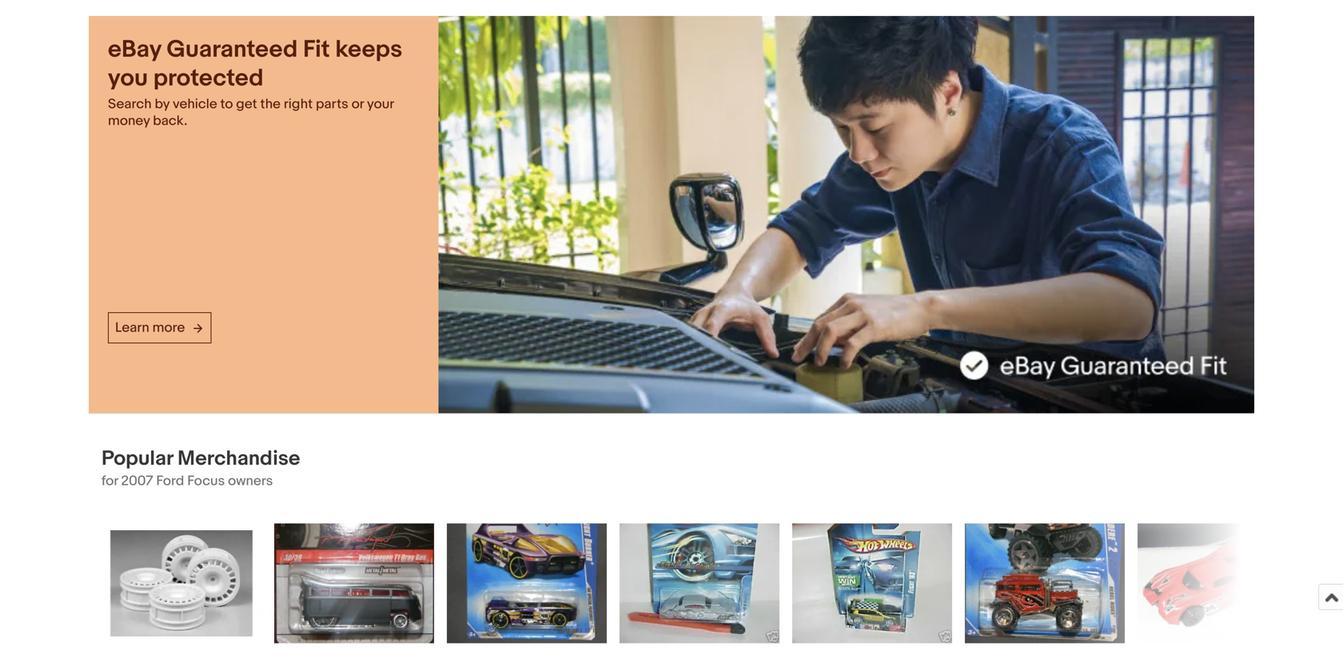 Task type: vqa. For each thing, say whether or not it's contained in the screenshot.
GET
yes



Task type: describe. For each thing, give the bounding box(es) containing it.
ebay
[[108, 35, 161, 64]]

hw hot wheels 2009 rebel rides #7/10 bad mudder 2 hotwheels red vhtf rare image
[[965, 524, 1125, 644]]

popular merchandise for 2007 ford focus owners
[[102, 447, 300, 490]]

hw hot wheels #185 flight '03 gold & black hotwheels drift car track ready vhtf image
[[792, 524, 952, 644]]

tamiya - ford focus rs w03 wheels image
[[102, 531, 261, 637]]

popular
[[102, 447, 173, 472]]

learn more
[[115, 320, 185, 336]]

guaranteed
[[167, 35, 298, 64]]

hw hot wheels 09 loose mystery car prototype h24 hotwheels (red) vhtf rare image
[[1138, 524, 1298, 644]]

to
[[220, 96, 233, 113]]

your
[[367, 96, 394, 113]]

more
[[152, 320, 185, 336]]

money
[[108, 113, 150, 129]]

back.
[[153, 113, 187, 129]]

hw hot wheels 05 #135 fish'd & chip'd gray hotwheels race track ready vhtf image
[[620, 524, 780, 644]]

for
[[102, 473, 118, 490]]



Task type: locate. For each thing, give the bounding box(es) containing it.
get
[[236, 96, 257, 113]]

search
[[108, 96, 152, 113]]

learn
[[115, 320, 149, 336]]

hw hot wheels special features #7/10 night burner hotwheels purple/yellow vhtf image
[[447, 524, 607, 644]]

owners
[[228, 473, 273, 490]]

merchandise
[[178, 447, 300, 472]]

hw hot wheels 10 phils garage #30 vw volkswagen t1 drag bus hotwheels vhtf rare image
[[274, 524, 434, 644]]

by
[[155, 96, 170, 113]]

you
[[108, 64, 148, 93]]

ford
[[156, 473, 184, 490]]

learn more link
[[108, 312, 211, 344]]

keeps
[[335, 35, 402, 64]]

ebay guaranteed fit keeps you protected image
[[438, 16, 1254, 414]]

fit
[[303, 35, 330, 64]]

2007
[[121, 473, 153, 490]]

right
[[284, 96, 313, 113]]

focus
[[187, 473, 225, 490]]

parts
[[316, 96, 348, 113]]

ebay guaranteed fit keeps you protected search by vehicle to get the right parts or your money back.
[[108, 35, 402, 129]]

vehicle
[[173, 96, 217, 113]]

or
[[352, 96, 364, 113]]

protected
[[153, 64, 264, 93]]

the
[[260, 96, 281, 113]]



